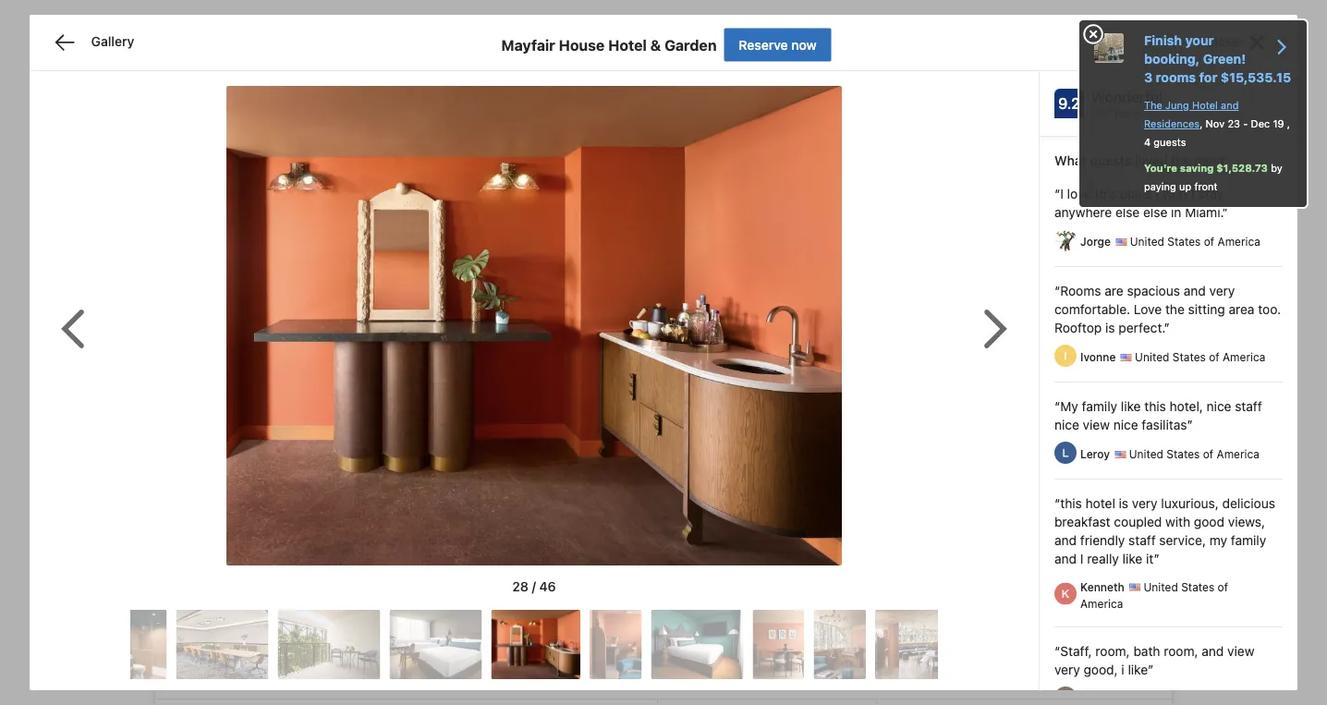Task type: describe. For each thing, give the bounding box(es) containing it.
4 inside , nov 23 - dec 19  , 4 guests
[[1144, 136, 1151, 148]]

1 room, from the left
[[1096, 644, 1130, 659]]

night
[[189, 281, 216, 294]]

0 vertical spatial scored 9.2 element
[[1055, 89, 1084, 118]]

1 vertical spatial wonderful
[[1045, 199, 1117, 217]]

map inside 3000 florida avenue, coconut grove, miami, fl 33133, united states of america excellent location – show map
[[577, 154, 605, 169]]

united left ivonne image
[[1020, 365, 1055, 378]]

like"
[[1128, 662, 1154, 678]]

anywhere
[[1055, 205, 1112, 220]]

nice,
[[1014, 256, 1041, 270]]

in inside search "section"
[[208, 170, 217, 183]]

1 · from the left
[[230, 313, 234, 328]]

miami."
[[1185, 205, 1228, 220]]

show on map
[[237, 554, 319, 569]]

on
[[274, 554, 289, 569]]

smell
[[1024, 271, 1053, 284]]

of for "my family like this hotel, nice staff nice view nice fasilitas"
[[1203, 448, 1214, 461]]

wonderful 587 reviews for the top scored 9.2 element
[[1092, 88, 1163, 119]]

entire
[[187, 351, 217, 364]]

thursday, november 23, 2023
[[204, 195, 385, 210]]

1 vertical spatial garden
[[648, 97, 724, 123]]

states for family
[[1167, 448, 1200, 461]]

house inside dialog
[[559, 36, 605, 54]]

florida
[[466, 134, 506, 149]]

"this
[[1055, 496, 1082, 511]]

and inside "staff, room, bath room, and view very good, i like"
[[1202, 644, 1224, 659]]

view inside "staff, room, bath room, and view very good, i like"
[[1228, 644, 1255, 659]]

info & prices
[[513, 24, 588, 39]]

are down united states of america icon
[[1104, 256, 1122, 270]]

check-in date
[[170, 170, 243, 183]]

hotel,
[[1170, 399, 1203, 414]]

and inside the jung hotel and residences
[[1221, 99, 1239, 111]]

family inside "this hotel is very luxurious, delicious breakfast coupled with good views, and friendly staff service, my family and i really like it"
[[1231, 533, 1267, 548]]

travel
[[601, 67, 632, 80]]

photo gallery of mayfair house hotel & garden dialog
[[0, 0, 1327, 705]]

for inside the "finish your booking, green! 3 rooms for $15,535.15"
[[1199, 70, 1218, 85]]

house up avenue,
[[496, 97, 562, 123]]

& inside search "section"
[[258, 351, 266, 364]]

out
[[208, 226, 225, 238]]

1 horizontal spatial nice
[[1114, 417, 1138, 433]]

1 vertical spatial reviews
[[1077, 217, 1117, 230]]

dec
[[1251, 118, 1270, 130]]

1 vertical spatial united states of america image
[[1115, 451, 1126, 458]]

excellent location!
[[939, 415, 1056, 430]]

ivonne
[[1081, 351, 1119, 364]]

and inside "rooms are spacious and very comfortable.  love the sitting area too. rooftop is perfect."
[[1184, 283, 1206, 299]]

spacious inside "rooms are spacious and very comfortable.  love the sitting area too. rooftop is perfect."
[[1127, 283, 1180, 299]]

thursday,
[[204, 195, 263, 210]]

the inside "rooms are spacious and very comfortable.  love the sitting area too. rooftop is perfect."
[[1166, 302, 1185, 317]]

1 , from the left
[[1200, 118, 1203, 130]]

0 vertical spatial 587
[[1092, 106, 1112, 119]]

0 horizontal spatial 3
[[729, 67, 736, 80]]

rated wonderful element for the top scored 9.2 element
[[1092, 86, 1283, 108]]

this hotel is nice, the rooms are spacious and smell good, the bathrooms are clean, the service is friendly, i really like it
[[947, 256, 1142, 313]]

0 horizontal spatial nice
[[1055, 417, 1080, 433]]

guests inside , nov 23 - dec 19  , 4 guests
[[1154, 136, 1186, 148]]

next image
[[1155, 288, 1167, 299]]

like inside "this hotel is very luxurious, delicious breakfast coupled with good views, and friendly staff service, my family and i really like it"
[[1123, 551, 1143, 567]]

"my
[[1055, 399, 1079, 414]]

america for "rooms are spacious and very comfortable.  love the sitting area too. rooftop is perfect."
[[1223, 351, 1266, 364]]

1 vertical spatial scored 9.2 element
[[1124, 200, 1154, 229]]

of for "rooms are spacious and very comfortable.  love the sitting area too. rooftop is perfect."
[[1209, 351, 1220, 364]]

kenneth
[[1081, 580, 1128, 593]]

residences
[[1144, 118, 1200, 130]]

friendly,
[[947, 299, 991, 313]]

the up up
[[1171, 153, 1191, 168]]

hotel for coupled
[[1086, 496, 1116, 511]]

thursday, november 23, 2023 button
[[170, 185, 385, 220]]

united states of america for good
[[1081, 580, 1228, 610]]

close
[[1205, 33, 1243, 49]]

1 vertical spatial 587
[[1054, 217, 1074, 230]]

clean,
[[1031, 285, 1065, 299]]

fasilitas"
[[1142, 417, 1193, 433]]

luxurious,
[[1161, 496, 1219, 511]]

jorge
[[1081, 235, 1114, 248]]

& inside info & prices "link"
[[539, 24, 548, 39]]

4 inside 4 adults · 0 children · 2 rooms button
[[178, 313, 187, 328]]

33133,
[[718, 134, 759, 149]]

like inside the "my family like this hotel, nice staff nice view nice fasilitas"
[[1121, 399, 1141, 414]]

loved
[[1135, 153, 1168, 168]]

you're saving $1,528.73
[[1144, 162, 1268, 174]]

bath
[[1134, 644, 1161, 659]]

wonderful 587 reviews for scored 9.2 element to the bottom
[[1045, 199, 1117, 230]]

show
[[540, 154, 574, 169]]

is left nice,
[[1002, 256, 1011, 270]]

sitting
[[1188, 302, 1225, 317]]

service
[[1089, 285, 1130, 299]]

+37 photos link
[[1017, 511, 1172, 613]]

"my family like this hotel, nice staff nice view nice fasilitas"
[[1055, 399, 1262, 433]]

& inside photo gallery of mayfair house hotel & garden dialog
[[650, 36, 661, 54]]

paying
[[1144, 181, 1176, 193]]

my
[[1210, 533, 1228, 548]]

i inside this hotel is nice, the rooms are spacious and smell good, the bathrooms are clean, the service is friendly, i really like it
[[995, 299, 998, 313]]

26-night stay
[[170, 281, 240, 294]]

of for "i love this place i won't stay anywhere else else in miami."
[[1204, 235, 1215, 248]]

spacious inside this hotel is nice, the rooms are spacious and smell good, the bathrooms are clean, the service is friendly, i really like it
[[947, 271, 997, 284]]

are down smell
[[1010, 285, 1028, 299]]

close button
[[1198, 15, 1283, 70]]

united states of america image for perfect."
[[1121, 354, 1132, 361]]

service,
[[1160, 533, 1206, 548]]

rated wonderful element for scored 9.2 element to the bottom
[[939, 197, 1117, 219]]

excellent inside 3000 florida avenue, coconut grove, miami, fl 33133, united states of america excellent location – show map
[[413, 154, 471, 169]]

recommended
[[171, 660, 302, 682]]

the up comfortable.
[[1068, 285, 1086, 299]]

homes
[[220, 351, 255, 364]]

and inside this hotel is nice, the rooms are spacious and smell good, the bathrooms are clean, the service is friendly, i really like it
[[1000, 271, 1021, 284]]

1 else from the left
[[1116, 205, 1140, 220]]

i'm
[[187, 375, 203, 388]]

19
[[1273, 118, 1284, 130]]

-
[[1243, 118, 1248, 130]]

and up +37
[[1055, 533, 1077, 548]]

booking,
[[1144, 51, 1200, 67]]

destination/property
[[170, 113, 278, 126]]

up
[[1179, 181, 1192, 193]]

view inside the "my family like this hotel, nice staff nice view nice fasilitas"
[[1083, 417, 1110, 433]]

rooms for 3
[[1156, 70, 1196, 85]]

too.
[[1258, 302, 1281, 317]]

check- for out
[[170, 226, 208, 238]]

hotel up coconut
[[567, 97, 623, 123]]

scored 9.6 element
[[1124, 408, 1154, 437]]

show
[[237, 554, 270, 569]]

is up love
[[1133, 285, 1142, 299]]

"i
[[1055, 186, 1064, 202]]

it"
[[1146, 551, 1160, 567]]

0 horizontal spatial mayfair
[[413, 97, 491, 123]]

traveling
[[206, 375, 251, 388]]

united for "my
[[1129, 448, 1164, 461]]

2 horizontal spatial nice
[[1207, 399, 1232, 414]]

states inside 3000 florida avenue, coconut grove, miami, fl 33133, united states of america excellent location – show map
[[805, 134, 843, 149]]

"staff,
[[1055, 644, 1092, 659]]

adults inside button
[[190, 313, 227, 328]]

most:
[[1194, 153, 1229, 168]]

jung
[[1166, 99, 1189, 111]]

travel sustainable level 3
[[601, 67, 736, 80]]

america inside 3000 florida avenue, coconut grove, miami, fl 33133, united states of america excellent location – show map
[[862, 134, 911, 149]]

the for the fine print
[[807, 24, 830, 39]]

2023 for thursday, november 23, 2023
[[354, 195, 385, 210]]

+37 photos
[[1051, 552, 1139, 571]]

gallery button
[[44, 15, 142, 70]]

delicious
[[1223, 496, 1276, 511]]

united for "rooms
[[1135, 351, 1170, 364]]

the for the jung hotel and residences
[[1144, 99, 1163, 111]]

0 vertical spatial wonderful
[[1092, 88, 1163, 106]]

3000 florida avenue, coconut grove, miami, fl 33133, united states of america excellent location – show map
[[413, 134, 915, 169]]

the jung hotel and residences
[[1144, 99, 1239, 130]]

the up smell
[[1044, 256, 1062, 270]]

family inside the "my family like this hotel, nice staff nice view nice fasilitas"
[[1082, 399, 1118, 414]]

house rules link
[[692, 7, 792, 55]]

december
[[260, 250, 322, 265]]

this inside the "my family like this hotel, nice staff nice view nice fasilitas"
[[1145, 399, 1166, 414]]

search button
[[170, 401, 384, 446]]

with
[[1166, 514, 1191, 530]]

states for love
[[1168, 235, 1201, 248]]

3000
[[430, 134, 462, 149]]

stay inside "i love this place i won't stay anywhere else else in miami."
[[1199, 186, 1224, 202]]

9.6
[[1128, 414, 1149, 431]]

by paying up front
[[1144, 162, 1283, 193]]

this inside this hotel is nice, the rooms are spacious and smell good, the bathrooms are clean, the service is friendly, i really like it
[[947, 256, 967, 270]]



Task type: locate. For each thing, give the bounding box(es) containing it.
scored 9.2 element
[[1055, 89, 1084, 118], [1124, 200, 1154, 229]]

1 vertical spatial stay
[[219, 281, 240, 294]]

1 vertical spatial 9.2
[[1128, 206, 1150, 223]]

reserve inside photo gallery of mayfair house hotel & garden dialog
[[739, 37, 788, 52]]

guests down residences
[[1154, 136, 1186, 148]]

2 horizontal spatial this
[[1145, 399, 1166, 414]]

rooms
[[1156, 70, 1196, 85], [1066, 256, 1101, 270], [318, 313, 356, 328]]

rules
[[748, 24, 777, 39]]

united states of america down fasilitas"
[[1126, 448, 1260, 461]]

really
[[1001, 299, 1031, 313], [1087, 551, 1119, 567]]

and up kenneth icon on the bottom of the page
[[1055, 551, 1077, 567]]

0 vertical spatial 2023
[[354, 195, 385, 210]]

1 vertical spatial staff
[[1129, 533, 1156, 548]]

really inside this hotel is nice, the rooms are spacious and smell good, the bathrooms are clean, the service is friendly, i really like it
[[1001, 299, 1031, 313]]

else down place
[[1116, 205, 1140, 220]]

states up hotel,
[[1173, 351, 1206, 364]]

1 vertical spatial mayfair
[[413, 97, 491, 123]]

jorge image
[[1055, 229, 1077, 251]]

2 vertical spatial 4
[[335, 660, 347, 682]]

very
[[1210, 283, 1235, 299], [1132, 496, 1158, 511], [1055, 662, 1080, 678]]

check- for in
[[170, 170, 208, 183]]

23
[[1228, 118, 1240, 130]]

0 horizontal spatial 587
[[1054, 217, 1074, 230]]

what
[[1055, 153, 1087, 168]]

1 horizontal spatial else
[[1143, 205, 1168, 220]]

very inside "staff, room, bath room, and view very good, i like"
[[1055, 662, 1080, 678]]

1 horizontal spatial reserve
[[1108, 73, 1157, 88]]

check- up thursday,
[[170, 170, 208, 183]]

hotel inside the jung hotel and residences
[[1192, 99, 1218, 111]]

2 vertical spatial i
[[1080, 551, 1084, 567]]

the
[[807, 24, 830, 39], [1144, 99, 1163, 111]]

0 vertical spatial family
[[1082, 399, 1118, 414]]

0 vertical spatial reserve
[[739, 37, 788, 52]]

really down "friendly"
[[1087, 551, 1119, 567]]

& right info
[[539, 24, 548, 39]]

1 vertical spatial guests
[[1090, 153, 1132, 168]]

4 adults · 0 children · 2 rooms
[[178, 313, 356, 328]]

1 horizontal spatial view
[[1228, 644, 1255, 659]]

good
[[1194, 514, 1225, 530]]

of for "this hotel is very luxurious, delicious breakfast coupled with good views, and friendly staff service, my family and i really like it"
[[1218, 580, 1228, 593]]

1 vertical spatial this
[[947, 256, 967, 270]]

hotel inside this hotel is nice, the rooms are spacious and smell good, the bathrooms are clean, the service is friendly, i really like it
[[970, 256, 998, 270]]

united states of america down sitting
[[1132, 351, 1266, 364]]

reserve now button
[[724, 28, 832, 62]]

kenneth image
[[1055, 583, 1077, 605]]

hotel inside dialog
[[608, 36, 647, 54]]

search inside button
[[253, 415, 300, 432]]

0 horizontal spatial really
[[1001, 299, 1031, 313]]

very up coupled at right
[[1132, 496, 1158, 511]]

staff inside the "my family like this hotel, nice staff nice view nice fasilitas"
[[1235, 399, 1262, 414]]

0 vertical spatial like
[[1035, 299, 1053, 313]]

hotel for spacious
[[970, 256, 998, 270]]

reserve
[[739, 37, 788, 52], [1108, 73, 1157, 88]]

family
[[1082, 399, 1118, 414], [1231, 533, 1267, 548]]

states right the 33133,
[[805, 134, 843, 149]]

really inside "this hotel is very luxurious, delicious breakfast coupled with good views, and friendly staff service, my family and i really like it"
[[1087, 551, 1119, 567]]

1 vertical spatial in
[[1171, 205, 1182, 220]]

·
[[230, 313, 234, 328], [300, 313, 304, 328]]

reviews down reserve button
[[1115, 106, 1155, 119]]

2 else from the left
[[1143, 205, 1168, 220]]

states for are
[[1173, 351, 1206, 364]]

united down "perfect.""
[[1135, 351, 1170, 364]]

stay
[[1199, 186, 1224, 202], [219, 281, 240, 294]]

wonderful left jung
[[1092, 88, 1163, 106]]

is up coupled at right
[[1119, 496, 1129, 511]]

1 check- from the top
[[170, 170, 208, 183]]

3 inside the "finish your booking, green! 3 rooms for $15,535.15"
[[1144, 70, 1153, 85]]

and
[[1221, 99, 1239, 111], [1000, 271, 1021, 284], [1184, 283, 1206, 299], [1055, 533, 1077, 548], [1055, 551, 1077, 567], [1202, 644, 1224, 659]]

good, inside this hotel is nice, the rooms are spacious and smell good, the bathrooms are clean, the service is friendly, i really like it
[[1057, 271, 1089, 284]]

the inside the jung hotel and residences
[[1144, 99, 1163, 111]]

0 horizontal spatial search
[[170, 83, 228, 105]]

america for "this hotel is very luxurious, delicious breakfast coupled with good views, and friendly staff service, my family and i really like it"
[[1081, 597, 1123, 610]]

nov
[[1206, 118, 1225, 130]]

very inside "rooms are spacious and very comfortable.  love the sitting area too. rooftop is perfect."
[[1210, 283, 1235, 299]]

united down 'it"'
[[1144, 580, 1178, 593]]

0 horizontal spatial i
[[995, 299, 998, 313]]

1 horizontal spatial ,
[[1287, 118, 1290, 130]]

1 vertical spatial view
[[1228, 644, 1255, 659]]

house rules
[[706, 24, 777, 39]]

mayfair house hotel & garden up coconut
[[413, 97, 724, 123]]

for down green! in the right of the page
[[1199, 70, 1218, 85]]

united for "this
[[1144, 580, 1178, 593]]

united states of america image
[[1121, 354, 1132, 361], [1115, 451, 1126, 458], [1130, 584, 1141, 591]]

& up sustainable
[[650, 36, 661, 54]]

this up fasilitas"
[[1145, 399, 1166, 414]]

united states of america for else
[[1127, 235, 1261, 248]]

0 vertical spatial staff
[[1235, 399, 1262, 414]]

house
[[706, 24, 745, 39], [559, 36, 605, 54], [496, 97, 562, 123]]

0 vertical spatial mayfair house hotel & garden
[[501, 36, 720, 54]]

1 vertical spatial good,
[[1084, 662, 1118, 678]]

for inside search "section"
[[254, 375, 268, 388]]

2 vertical spatial rooms
[[318, 313, 356, 328]]

0 horizontal spatial rooms
[[318, 313, 356, 328]]

0 horizontal spatial very
[[1055, 662, 1080, 678]]

date for check-in date
[[220, 170, 243, 183]]

search section
[[148, 0, 406, 615]]

2023 inside button
[[346, 250, 378, 265]]

0 vertical spatial very
[[1210, 283, 1235, 299]]

1 horizontal spatial really
[[1087, 551, 1119, 567]]

0 vertical spatial excellent
[[413, 154, 471, 169]]

and up sitting
[[1184, 283, 1206, 299]]

entire homes & apartments
[[187, 351, 329, 364]]

wonderful
[[1092, 88, 1163, 106], [1045, 199, 1117, 217]]

hotel inside "this hotel is very luxurious, delicious breakfast coupled with good views, and friendly staff service, my family and i really like it"
[[1086, 496, 1116, 511]]

rooms inside the "finish your booking, green! 3 rooms for $15,535.15"
[[1156, 70, 1196, 85]]

1 horizontal spatial 4
[[335, 660, 347, 682]]

587
[[1092, 106, 1112, 119], [1054, 217, 1074, 230]]

"rooms
[[1055, 283, 1101, 299]]

like down clean, on the right of page
[[1035, 299, 1053, 313]]

united states of america for nice
[[1126, 448, 1260, 461]]

1 horizontal spatial 587
[[1092, 106, 1112, 119]]

reserve for reserve
[[1108, 73, 1157, 88]]

views,
[[1228, 514, 1265, 530]]

friendly
[[1080, 533, 1125, 548]]

3 down the booking,
[[1144, 70, 1153, 85]]

stay right 'night'
[[219, 281, 240, 294]]

united states of america down ivonne
[[1020, 365, 1151, 378]]

garden inside dialog
[[665, 36, 717, 54]]

0 horizontal spatial family
[[1082, 399, 1118, 414]]

in inside "i love this place i won't stay anywhere else else in miami."
[[1171, 205, 1182, 220]]

0 horizontal spatial else
[[1116, 205, 1140, 220]]

united states of america image right ivonne
[[1121, 354, 1132, 361]]

gallery
[[91, 33, 134, 49]]

stay up miami."
[[1199, 186, 1224, 202]]

stay inside search "section"
[[219, 281, 240, 294]]

excellent inside photo gallery of mayfair house hotel & garden dialog
[[939, 415, 997, 430]]

the
[[1171, 153, 1191, 168], [1044, 256, 1062, 270], [1092, 271, 1110, 284], [1068, 285, 1086, 299], [1166, 302, 1185, 317]]

0 vertical spatial map
[[577, 154, 605, 169]]

location
[[475, 154, 526, 169]]

nice
[[1207, 399, 1232, 414], [1055, 417, 1080, 433], [1114, 417, 1138, 433]]

1 horizontal spatial for
[[306, 660, 331, 682]]

sustainable
[[635, 67, 696, 80]]

1 vertical spatial map
[[292, 554, 319, 569]]

is inside "this hotel is very luxurious, delicious breakfast coupled with good views, and friendly staff service, my family and i really like it"
[[1119, 496, 1129, 511]]

in down won't
[[1171, 205, 1182, 220]]

wonderful 587 reviews left jung
[[1092, 88, 1163, 119]]

comfortable.
[[1055, 302, 1131, 317]]

united states of america image
[[1116, 238, 1127, 246]]

united for "i
[[1130, 235, 1165, 248]]

else
[[1116, 205, 1140, 220], [1143, 205, 1168, 220]]

rooms down the booking,
[[1156, 70, 1196, 85]]

it
[[1057, 299, 1064, 313]]

2 check- from the top
[[170, 226, 208, 238]]

+37
[[1051, 552, 1081, 571]]

1 vertical spatial for
[[254, 375, 268, 388]]

apartments
[[269, 351, 329, 364]]

reserve for reserve now
[[739, 37, 788, 52]]

ivonne image
[[1055, 345, 1077, 367]]

by
[[1271, 162, 1283, 174]]

28 / 46
[[512, 579, 556, 594]]

0 vertical spatial 9.2
[[1059, 95, 1080, 112]]

0 horizontal spatial for
[[254, 375, 268, 388]]

and right bath in the bottom right of the page
[[1202, 644, 1224, 659]]

0 horizontal spatial map
[[292, 554, 319, 569]]

2 , from the left
[[1287, 118, 1290, 130]]

i
[[1122, 662, 1125, 678]]

date up thursday,
[[220, 170, 243, 183]]

1 horizontal spatial mayfair
[[501, 36, 555, 54]]

rated wonderful element
[[1092, 86, 1283, 108], [939, 197, 1117, 219]]

1 vertical spatial mayfair house hotel & garden
[[413, 97, 724, 123]]

good, up clean, on the right of page
[[1057, 271, 1089, 284]]

very down "staff,
[[1055, 662, 1080, 678]]

search up destination/property
[[170, 83, 228, 105]]

2
[[307, 313, 315, 328]]

587 down reserve button
[[1092, 106, 1112, 119]]

tuesday,
[[204, 250, 257, 265]]

1 vertical spatial wonderful 587 reviews
[[1045, 199, 1117, 230]]

date right out
[[228, 226, 251, 238]]

"i love this place i won't stay anywhere else else in miami."
[[1055, 186, 1228, 220]]

0 vertical spatial the
[[807, 24, 830, 39]]

of
[[847, 134, 859, 149], [1204, 235, 1215, 248], [1209, 351, 1220, 364], [1094, 365, 1105, 378], [1203, 448, 1214, 461], [1218, 580, 1228, 593]]

0 vertical spatial check-
[[170, 170, 208, 183]]

i inside "this hotel is very luxurious, delicious breakfast coupled with good views, and friendly staff service, my family and i really like it"
[[1080, 551, 1084, 567]]

2023 right 23,
[[354, 195, 385, 210]]

587 down "i
[[1054, 217, 1074, 230]]

united
[[762, 134, 802, 149], [1130, 235, 1165, 248], [1135, 351, 1170, 364], [1020, 365, 1055, 378], [1129, 448, 1164, 461], [1144, 580, 1178, 593]]

0 vertical spatial i
[[1156, 186, 1159, 202]]

1 horizontal spatial this
[[1095, 186, 1117, 202]]

you're
[[1144, 162, 1178, 174]]

the up the service
[[1092, 271, 1110, 284]]

i inside "i love this place i won't stay anywhere else else in miami."
[[1156, 186, 1159, 202]]

very inside "this hotel is very luxurious, delicious breakfast coupled with good views, and friendly staff service, my family and i really like it"
[[1132, 496, 1158, 511]]

grove,
[[615, 134, 654, 149]]

united states of america image for staff
[[1130, 584, 1141, 591]]

united states of america image right leroy
[[1115, 451, 1126, 458]]

amenities link
[[603, 7, 692, 55]]

0 horizontal spatial ·
[[230, 313, 234, 328]]

&
[[539, 24, 548, 39], [650, 36, 661, 54], [627, 97, 643, 123], [258, 351, 266, 364]]

0 vertical spatial adults
[[190, 313, 227, 328]]

of inside 3000 florida avenue, coconut grove, miami, fl 33133, united states of america excellent location – show map
[[847, 134, 859, 149]]

love
[[1067, 186, 1092, 202]]

states down fasilitas"
[[1167, 448, 1200, 461]]

the jung hotel and residences image
[[1094, 33, 1124, 63]]

hotel up the "nov"
[[1192, 99, 1218, 111]]

0 vertical spatial in
[[208, 170, 217, 183]]

1 vertical spatial really
[[1087, 551, 1119, 567]]

2 vertical spatial for
[[306, 660, 331, 682]]

19,
[[326, 250, 343, 265]]

now
[[792, 37, 817, 52]]

else down paying
[[1143, 205, 1168, 220]]

2 horizontal spatial 4
[[1144, 136, 1151, 148]]

0 vertical spatial date
[[220, 170, 243, 183]]

wonderful 587 reviews up jorge
[[1045, 199, 1117, 230]]

1 vertical spatial rated wonderful element
[[939, 197, 1117, 219]]

like inside this hotel is nice, the rooms are spacious and smell good, the bathrooms are clean, the service is friendly, i really like it
[[1035, 299, 1053, 313]]

0 vertical spatial reviews
[[1115, 106, 1155, 119]]

the left fine
[[807, 24, 830, 39]]

for left work
[[254, 375, 268, 388]]

good, inside "staff, room, bath room, and view very good, i like"
[[1084, 662, 1118, 678]]

/
[[532, 579, 536, 594]]

"this hotel is very luxurious, delicious breakfast coupled with good views, and friendly staff service, my family and i really like it"
[[1055, 496, 1276, 567]]

2023 inside "button"
[[354, 195, 385, 210]]

staff inside "this hotel is very luxurious, delicious breakfast coupled with good views, and friendly staff service, my family and i really like it"
[[1129, 533, 1156, 548]]

room, right bath in the bottom right of the page
[[1164, 644, 1198, 659]]

0 vertical spatial garden
[[665, 36, 717, 54]]

guests right what
[[1090, 153, 1132, 168]]

2 vertical spatial united states of america image
[[1130, 584, 1141, 591]]

finish your booking, green! 3 rooms for $15,535.15
[[1144, 33, 1291, 85]]

rated wonderful element up residences
[[1092, 86, 1283, 108]]

1 vertical spatial 4
[[178, 313, 187, 328]]

1 vertical spatial reserve
[[1108, 73, 1157, 88]]

mayfair inside photo gallery of mayfair house hotel & garden dialog
[[501, 36, 555, 54]]

are
[[1104, 256, 1122, 270], [1105, 283, 1124, 299], [1010, 285, 1028, 299]]

states
[[805, 134, 843, 149], [1168, 235, 1201, 248], [1173, 351, 1206, 364], [1058, 365, 1091, 378], [1167, 448, 1200, 461], [1181, 580, 1215, 593]]

0 horizontal spatial stay
[[219, 281, 240, 294]]

really down clean, on the right of page
[[1001, 299, 1031, 313]]

2023 right 19, at the left top of the page
[[346, 250, 378, 265]]

i down "friendly"
[[1080, 551, 1084, 567]]

name:
[[281, 113, 313, 126]]

coconut
[[561, 134, 611, 149]]

staff down coupled at right
[[1129, 533, 1156, 548]]

nice down "my
[[1055, 417, 1080, 433]]

united states of america image right "kenneth"
[[1130, 584, 1141, 591]]

good,
[[1057, 271, 1089, 284], [1084, 662, 1118, 678]]

family down views,
[[1231, 533, 1267, 548]]

recommended for 4 adults
[[171, 660, 405, 682]]

fl
[[700, 134, 714, 149]]

0 horizontal spatial hotel
[[970, 256, 998, 270]]

united states of america down miami."
[[1127, 235, 1261, 248]]

garden up 'miami,' on the top of the page
[[648, 97, 724, 123]]

work
[[272, 375, 297, 388]]

this right love
[[1095, 186, 1117, 202]]

, nov 23 - dec 19  , 4 guests
[[1144, 118, 1290, 148]]

0
[[237, 313, 245, 328]]

2023 for tuesday, december 19, 2023
[[346, 250, 378, 265]]

excellent down 3000
[[413, 154, 471, 169]]

0 vertical spatial hotel
[[970, 256, 998, 270]]

date for check-out date
[[228, 226, 251, 238]]

1 horizontal spatial spacious
[[1127, 283, 1180, 299]]

rated wonderful element up jorge image
[[939, 197, 1117, 219]]

scored 9.2 element up what
[[1055, 89, 1084, 118]]

this inside "i love this place i won't stay anywhere else else in miami."
[[1095, 186, 1117, 202]]

1 horizontal spatial the
[[1144, 99, 1163, 111]]

1 horizontal spatial in
[[1171, 205, 1182, 220]]

1 horizontal spatial map
[[577, 154, 605, 169]]

like left 'it"'
[[1123, 551, 1143, 567]]

–
[[529, 154, 537, 169]]

0 vertical spatial stay
[[1199, 186, 1224, 202]]

hotel up 'bathrooms'
[[970, 256, 998, 270]]

0 horizontal spatial reserve
[[739, 37, 788, 52]]

rooms inside button
[[318, 313, 356, 328]]

3 right level
[[729, 67, 736, 80]]

1 horizontal spatial family
[[1231, 533, 1267, 548]]

46
[[539, 579, 556, 594]]

check- up tuesday,
[[170, 226, 208, 238]]

leroy image
[[1055, 442, 1077, 464]]

1 vertical spatial the
[[1144, 99, 1163, 111]]

like left hotel,
[[1121, 399, 1141, 414]]

excellent left location!
[[939, 415, 997, 430]]

1 horizontal spatial ·
[[300, 313, 304, 328]]

like
[[1035, 299, 1053, 313], [1121, 399, 1141, 414], [1123, 551, 1143, 567]]

0 horizontal spatial staff
[[1129, 533, 1156, 548]]

photos
[[1085, 552, 1139, 571]]

house left rules
[[706, 24, 745, 39]]

0 vertical spatial really
[[1001, 299, 1031, 313]]

0 vertical spatial wonderful 587 reviews
[[1092, 88, 1163, 119]]

united states of america for area
[[1132, 351, 1266, 364]]

scored 9.2 element up united states of america icon
[[1124, 200, 1154, 229]]

fine
[[833, 24, 856, 39]]

united right united states of america icon
[[1130, 235, 1165, 248]]

9.2 up what
[[1059, 95, 1080, 112]]

rooms inside this hotel is nice, the rooms are spacious and smell good, the bathrooms are clean, the service is friendly, i really like it
[[1066, 256, 1101, 270]]

this up 'bathrooms'
[[947, 256, 967, 270]]

in up thursday,
[[208, 170, 217, 183]]

& right homes
[[258, 351, 266, 364]]

reviews up jorge
[[1077, 217, 1117, 230]]

1 horizontal spatial room,
[[1164, 644, 1198, 659]]

your
[[1185, 33, 1214, 48]]

0 vertical spatial for
[[1199, 70, 1218, 85]]

rooms for the
[[1066, 256, 1101, 270]]

states down miami."
[[1168, 235, 1201, 248]]

gallery image of this property image
[[227, 86, 842, 566], [86, 610, 167, 679], [176, 610, 269, 679], [278, 610, 381, 679], [390, 610, 482, 679], [491, 610, 580, 679], [590, 610, 642, 679], [651, 610, 744, 679], [753, 610, 805, 679], [814, 610, 866, 679], [875, 610, 968, 679]]

0 horizontal spatial adults
[[190, 313, 227, 328]]

1 vertical spatial excellent
[[939, 415, 997, 430]]

states for hotel
[[1181, 580, 1215, 593]]

& up grove,
[[627, 97, 643, 123]]

0 horizontal spatial ,
[[1200, 118, 1203, 130]]

1 horizontal spatial rooms
[[1066, 256, 1101, 270]]

mayfair house hotel & garden inside dialog
[[501, 36, 720, 54]]

adults
[[190, 313, 227, 328], [351, 660, 405, 682]]

1 vertical spatial very
[[1132, 496, 1158, 511]]

bathrooms
[[947, 285, 1007, 299]]

are inside "rooms are spacious and very comfortable.  love the sitting area too. rooftop is perfect."
[[1105, 283, 1124, 299]]

america for "my family like this hotel, nice staff nice view nice fasilitas"
[[1217, 448, 1260, 461]]

0 horizontal spatial the
[[807, 24, 830, 39]]

love
[[1134, 302, 1162, 317]]

level
[[699, 67, 726, 80]]

2 · from the left
[[300, 313, 304, 328]]

map inside search "section"
[[292, 554, 319, 569]]

rooms down jorge
[[1066, 256, 1101, 270]]

2 room, from the left
[[1164, 644, 1198, 659]]

and down nice,
[[1000, 271, 1021, 284]]

staff right hotel,
[[1235, 399, 1262, 414]]

the fine print link
[[792, 7, 901, 55]]

2 horizontal spatial i
[[1156, 186, 1159, 202]]

nice right hotel,
[[1207, 399, 1232, 414]]

i down 'bathrooms'
[[995, 299, 998, 313]]

1 horizontal spatial guests
[[1154, 136, 1186, 148]]

$15,535.15
[[1221, 70, 1291, 85]]

show on map button
[[155, 475, 400, 615], [222, 545, 334, 578]]

in
[[208, 170, 217, 183], [1171, 205, 1182, 220]]

very up sitting
[[1210, 283, 1235, 299]]

0 horizontal spatial scored 9.2 element
[[1055, 89, 1084, 118]]

united inside 3000 florida avenue, coconut grove, miami, fl 33133, united states of america excellent location – show map
[[762, 134, 802, 149]]

· left 0
[[230, 313, 234, 328]]

9.2
[[1059, 95, 1080, 112], [1128, 206, 1150, 223]]

click to open map view image
[[413, 131, 427, 152]]

23,
[[331, 195, 350, 210]]

america for "i love this place i won't stay anywhere else else in miami."
[[1218, 235, 1261, 248]]

is inside "rooms are spacious and very comfortable.  love the sitting area too. rooftop is perfect."
[[1106, 320, 1115, 336]]

1 vertical spatial adults
[[351, 660, 405, 682]]

states down ivonne
[[1058, 365, 1091, 378]]

amenities
[[618, 24, 677, 39]]

i right place
[[1156, 186, 1159, 202]]

1 vertical spatial like
[[1121, 399, 1141, 414]]

1 horizontal spatial scored 9.2 element
[[1124, 200, 1154, 229]]

search down work
[[253, 415, 300, 432]]

map right on
[[292, 554, 319, 569]]

avenue,
[[510, 134, 557, 149]]

guests inside photo gallery of mayfair house hotel & garden dialog
[[1090, 153, 1132, 168]]

and up the 23
[[1221, 99, 1239, 111]]

0 horizontal spatial room,
[[1096, 644, 1130, 659]]

1 vertical spatial hotel
[[1086, 496, 1116, 511]]



Task type: vqa. For each thing, say whether or not it's contained in the screenshot.


